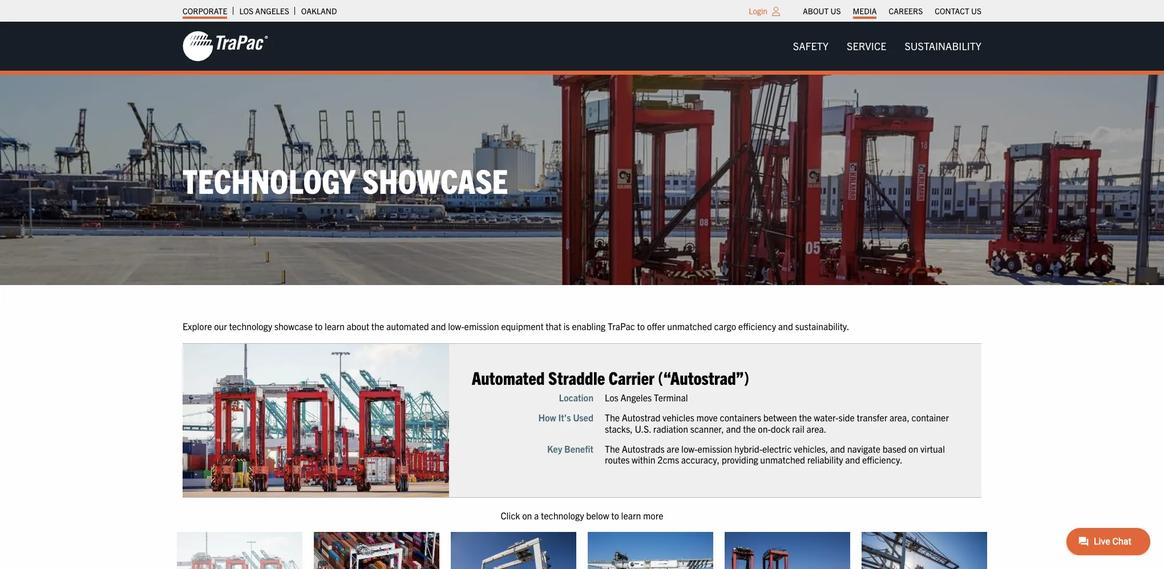 Task type: describe. For each thing, give the bounding box(es) containing it.
service
[[847, 39, 887, 53]]

based
[[883, 443, 907, 454]]

vehicles,
[[794, 443, 828, 454]]

key
[[547, 443, 562, 454]]

angeles for los angeles terminal
[[621, 392, 652, 403]]

explore
[[183, 321, 212, 332]]

sustainability link
[[896, 35, 991, 58]]

location
[[559, 392, 594, 403]]

sustainability.
[[795, 321, 849, 332]]

0 vertical spatial unmatched
[[667, 321, 712, 332]]

the for the autostrads are low-emission hybrid-electric vehicles, and navigate based on virtual routes within 2cms accuracy, providing unmatched reliability and efficiency.
[[605, 443, 620, 454]]

login
[[749, 6, 768, 16]]

used
[[573, 412, 594, 423]]

a
[[534, 510, 539, 521]]

0 horizontal spatial technology
[[229, 321, 272, 332]]

stacks,
[[605, 423, 633, 434]]

it's
[[558, 412, 571, 423]]

corporate image
[[183, 30, 268, 62]]

vehicles
[[663, 412, 695, 423]]

more
[[643, 510, 663, 521]]

1 vertical spatial trapac los angeles automated straddle carrier image
[[177, 533, 302, 570]]

los angeles
[[239, 6, 289, 16]]

how
[[539, 412, 556, 423]]

click on a technology below to learn more
[[501, 510, 663, 521]]

technology
[[183, 159, 356, 201]]

technology showcase
[[183, 159, 508, 201]]

water-
[[814, 412, 839, 423]]

click
[[501, 510, 520, 521]]

trapac los angeles automated radiation scanning image
[[725, 533, 850, 570]]

2 horizontal spatial the
[[799, 412, 812, 423]]

automated
[[472, 366, 545, 388]]

light image
[[772, 7, 780, 16]]

carrier
[[609, 366, 655, 388]]

within
[[632, 454, 656, 465]]

transfer
[[857, 412, 888, 423]]

2cms
[[658, 454, 679, 465]]

1 horizontal spatial to
[[611, 510, 619, 521]]

us for about us
[[831, 6, 841, 16]]

the for the autostrad vehicles move containers between the water-side transfer area, container stacks, u.s. radiation scanner, and the on-dock rail area.
[[605, 412, 620, 423]]

oakland link
[[301, 3, 337, 19]]

1 horizontal spatial the
[[743, 423, 756, 434]]

2 horizontal spatial to
[[637, 321, 645, 332]]

automated
[[386, 321, 429, 332]]

oakland
[[301, 6, 337, 16]]

automated straddle carrier ("autostrad") main content
[[171, 320, 1164, 570]]

enabling
[[572, 321, 606, 332]]

electric
[[763, 443, 792, 454]]

0 horizontal spatial low-
[[448, 321, 464, 332]]

safety link
[[784, 35, 838, 58]]

contact us
[[935, 6, 982, 16]]

straddle
[[548, 366, 605, 388]]

unmatched inside 'the autostrads are low-emission hybrid-electric vehicles, and navigate based on virtual routes within 2cms accuracy, providing unmatched reliability and efficiency.'
[[760, 454, 805, 465]]

on-
[[758, 423, 771, 434]]

careers
[[889, 6, 923, 16]]

automated straddle carrier ("autostrad")
[[472, 366, 749, 388]]

move
[[697, 412, 718, 423]]

autostrads
[[622, 443, 665, 454]]

terminal
[[654, 392, 688, 403]]

and right automated
[[431, 321, 446, 332]]

corporate
[[183, 6, 227, 16]]

the autostrads are low-emission hybrid-electric vehicles, and navigate based on virtual routes within 2cms accuracy, providing unmatched reliability and efficiency.
[[605, 443, 945, 465]]

about us
[[803, 6, 841, 16]]

and right efficiency on the bottom of the page
[[778, 321, 793, 332]]

how it's used
[[539, 412, 594, 423]]

menu bar containing about us
[[797, 3, 988, 19]]



Task type: locate. For each thing, give the bounding box(es) containing it.
1 us from the left
[[831, 6, 841, 16]]

virtual
[[921, 443, 945, 454]]

1 vertical spatial angeles
[[621, 392, 652, 403]]

us
[[831, 6, 841, 16], [971, 6, 982, 16]]

1 vertical spatial unmatched
[[760, 454, 805, 465]]

the inside the autostrad vehicles move containers between the water-side transfer area, container stacks, u.s. radiation scanner, and the on-dock rail area.
[[605, 412, 620, 423]]

efficiency.
[[862, 454, 903, 465]]

0 horizontal spatial on
[[522, 510, 532, 521]]

0 horizontal spatial unmatched
[[667, 321, 712, 332]]

on inside 'the autostrads are low-emission hybrid-electric vehicles, and navigate based on virtual routes within 2cms accuracy, providing unmatched reliability and efficiency.'
[[909, 443, 918, 454]]

1 horizontal spatial on
[[909, 443, 918, 454]]

0 horizontal spatial learn
[[325, 321, 345, 332]]

1 vertical spatial on
[[522, 510, 532, 521]]

hybrid-
[[735, 443, 763, 454]]

1 horizontal spatial low-
[[682, 443, 698, 454]]

emission inside 'the autostrads are low-emission hybrid-electric vehicles, and navigate based on virtual routes within 2cms accuracy, providing unmatched reliability and efficiency.'
[[698, 443, 732, 454]]

on
[[909, 443, 918, 454], [522, 510, 532, 521]]

routes
[[605, 454, 630, 465]]

the right about
[[371, 321, 384, 332]]

los for los angeles terminal
[[605, 392, 619, 403]]

service link
[[838, 35, 896, 58]]

0 horizontal spatial us
[[831, 6, 841, 16]]

1 horizontal spatial us
[[971, 6, 982, 16]]

to right below
[[611, 510, 619, 521]]

contact us link
[[935, 3, 982, 19]]

container
[[912, 412, 949, 423]]

equipment
[[501, 321, 544, 332]]

0 vertical spatial angeles
[[255, 6, 289, 16]]

0 vertical spatial low-
[[448, 321, 464, 332]]

1 vertical spatial low-
[[682, 443, 698, 454]]

providing
[[722, 454, 758, 465]]

1 vertical spatial learn
[[621, 510, 641, 521]]

los
[[239, 6, 253, 16], [605, 392, 619, 403]]

autostrad
[[622, 412, 661, 423]]

trapac
[[608, 321, 635, 332]]

is
[[564, 321, 570, 332]]

cargo
[[714, 321, 736, 332]]

to right showcase
[[315, 321, 323, 332]]

media
[[853, 6, 877, 16]]

u.s.
[[635, 423, 651, 434]]

accuracy,
[[681, 454, 720, 465]]

1 vertical spatial emission
[[698, 443, 732, 454]]

and
[[431, 321, 446, 332], [778, 321, 793, 332], [726, 423, 741, 434], [830, 443, 845, 454], [845, 454, 860, 465]]

los inside 'link'
[[239, 6, 253, 16]]

and left navigate
[[830, 443, 845, 454]]

trapac los angeles automated straddle carrier image
[[183, 344, 449, 497], [177, 533, 302, 570]]

angeles for los angeles
[[255, 6, 289, 16]]

showcase
[[362, 159, 508, 201]]

technology right our
[[229, 321, 272, 332]]

us inside 'contact us' link
[[971, 6, 982, 16]]

0 vertical spatial on
[[909, 443, 918, 454]]

low- right are
[[682, 443, 698, 454]]

corporate link
[[183, 3, 227, 19]]

angeles left 'oakland' link
[[255, 6, 289, 16]]

menu bar
[[797, 3, 988, 19], [784, 35, 991, 58]]

menu bar containing safety
[[784, 35, 991, 58]]

los for los angeles
[[239, 6, 253, 16]]

the down stacks,
[[605, 443, 620, 454]]

below
[[586, 510, 609, 521]]

the left autostrad
[[605, 412, 620, 423]]

about
[[347, 321, 369, 332]]

area.
[[807, 423, 827, 434]]

our
[[214, 321, 227, 332]]

containers
[[720, 412, 761, 423]]

0 horizontal spatial angeles
[[255, 6, 289, 16]]

learn left about
[[325, 321, 345, 332]]

los down 'automated straddle carrier ("autostrad")'
[[605, 392, 619, 403]]

technology right a
[[541, 510, 584, 521]]

0 vertical spatial trapac los angeles automated straddle carrier image
[[183, 344, 449, 497]]

about us link
[[803, 3, 841, 19]]

technology
[[229, 321, 272, 332], [541, 510, 584, 521]]

1 horizontal spatial technology
[[541, 510, 584, 521]]

trapac los angeles automated stacking crane image
[[314, 533, 439, 570]]

los up corporate image
[[239, 6, 253, 16]]

0 horizontal spatial the
[[371, 321, 384, 332]]

1 horizontal spatial los
[[605, 392, 619, 403]]

0 horizontal spatial los
[[239, 6, 253, 16]]

1 horizontal spatial angeles
[[621, 392, 652, 403]]

emission down scanner,
[[698, 443, 732, 454]]

radiation
[[653, 423, 688, 434]]

angeles inside automated straddle carrier ("autostrad") main content
[[621, 392, 652, 403]]

0 vertical spatial los
[[239, 6, 253, 16]]

us right about
[[831, 6, 841, 16]]

los angeles link
[[239, 3, 289, 19]]

careers link
[[889, 3, 923, 19]]

navigate
[[847, 443, 881, 454]]

2 us from the left
[[971, 6, 982, 16]]

0 vertical spatial emission
[[464, 321, 499, 332]]

1 vertical spatial los
[[605, 392, 619, 403]]

2 the from the top
[[605, 443, 620, 454]]

media link
[[853, 3, 877, 19]]

efficiency
[[738, 321, 776, 332]]

menu bar up service
[[797, 3, 988, 19]]

unmatched right the offer
[[667, 321, 712, 332]]

the left water-
[[799, 412, 812, 423]]

angeles
[[255, 6, 289, 16], [621, 392, 652, 403]]

low- inside 'the autostrads are low-emission hybrid-electric vehicles, and navigate based on virtual routes within 2cms accuracy, providing unmatched reliability and efficiency.'
[[682, 443, 698, 454]]

("autostrad")
[[658, 366, 749, 388]]

0 horizontal spatial to
[[315, 321, 323, 332]]

emission left equipment
[[464, 321, 499, 332]]

learn left more
[[621, 510, 641, 521]]

side
[[839, 412, 855, 423]]

safety
[[793, 39, 829, 53]]

learn
[[325, 321, 345, 332], [621, 510, 641, 521]]

to left the offer
[[637, 321, 645, 332]]

the autostrad vehicles move containers between the water-side transfer area, container stacks, u.s. radiation scanner, and the on-dock rail area.
[[605, 412, 949, 434]]

the inside 'the autostrads are low-emission hybrid-electric vehicles, and navigate based on virtual routes within 2cms accuracy, providing unmatched reliability and efficiency.'
[[605, 443, 620, 454]]

reliability
[[807, 454, 843, 465]]

and up hybrid-
[[726, 423, 741, 434]]

1 horizontal spatial unmatched
[[760, 454, 805, 465]]

and inside the autostrad vehicles move containers between the water-side transfer area, container stacks, u.s. radiation scanner, and the on-dock rail area.
[[726, 423, 741, 434]]

to
[[315, 321, 323, 332], [637, 321, 645, 332], [611, 510, 619, 521]]

explore our technology showcase to learn about the automated and low-emission equipment that is enabling trapac to offer unmatched cargo efficiency and sustainability.
[[183, 321, 849, 332]]

us inside the about us link
[[831, 6, 841, 16]]

area,
[[890, 412, 910, 423]]

between
[[763, 412, 797, 423]]

unmatched
[[667, 321, 712, 332], [760, 454, 805, 465]]

angeles inside 'link'
[[255, 6, 289, 16]]

key benefit
[[547, 443, 594, 454]]

0 vertical spatial learn
[[325, 321, 345, 332]]

menu bar down 'careers' link
[[784, 35, 991, 58]]

0 vertical spatial technology
[[229, 321, 272, 332]]

1 vertical spatial the
[[605, 443, 620, 454]]

on left a
[[522, 510, 532, 521]]

benefit
[[564, 443, 594, 454]]

emission
[[464, 321, 499, 332], [698, 443, 732, 454]]

the
[[371, 321, 384, 332], [799, 412, 812, 423], [743, 423, 756, 434]]

1 vertical spatial menu bar
[[784, 35, 991, 58]]

the left on-
[[743, 423, 756, 434]]

about
[[803, 6, 829, 16]]

1 horizontal spatial learn
[[621, 510, 641, 521]]

0 vertical spatial the
[[605, 412, 620, 423]]

0 horizontal spatial emission
[[464, 321, 499, 332]]

showcase
[[274, 321, 313, 332]]

angeles up autostrad
[[621, 392, 652, 403]]

1 vertical spatial technology
[[541, 510, 584, 521]]

are
[[667, 443, 679, 454]]

scanner,
[[690, 423, 724, 434]]

los inside automated straddle carrier ("autostrad") main content
[[605, 392, 619, 403]]

us for contact us
[[971, 6, 982, 16]]

0 vertical spatial menu bar
[[797, 3, 988, 19]]

and right reliability
[[845, 454, 860, 465]]

us right "contact"
[[971, 6, 982, 16]]

login link
[[749, 6, 768, 16]]

los angeles terminal
[[605, 392, 688, 403]]

rail
[[792, 423, 805, 434]]

on right based
[[909, 443, 918, 454]]

1 horizontal spatial emission
[[698, 443, 732, 454]]

offer
[[647, 321, 665, 332]]

contact
[[935, 6, 970, 16]]

dock
[[771, 423, 790, 434]]

that
[[546, 321, 562, 332]]

unmatched down dock at the bottom of page
[[760, 454, 805, 465]]

sustainability
[[905, 39, 982, 53]]

1 the from the top
[[605, 412, 620, 423]]

low- right automated
[[448, 321, 464, 332]]



Task type: vqa. For each thing, say whether or not it's contained in the screenshot.
1178
no



